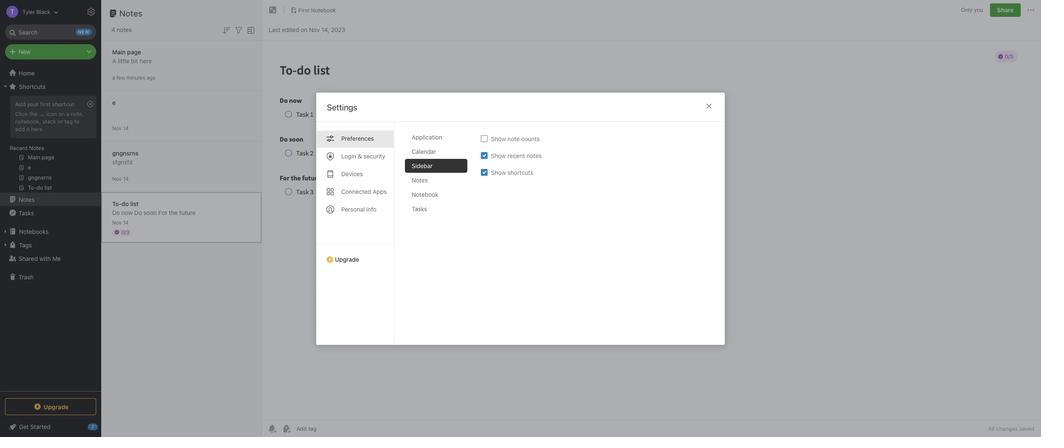 Task type: vqa. For each thing, say whether or not it's contained in the screenshot.
the top the Journey
no



Task type: locate. For each thing, give the bounding box(es) containing it.
2 nov 14 from the top
[[112, 176, 129, 182]]

future
[[179, 209, 196, 216]]

14 up gngnsrns
[[123, 125, 129, 131]]

group containing add your first shortcut
[[0, 93, 101, 196]]

first
[[40, 101, 51, 108]]

show right show note counts option
[[491, 135, 506, 142]]

upgrade button
[[316, 244, 394, 266], [5, 399, 96, 416]]

with
[[39, 255, 51, 262]]

notebook down notes tab
[[412, 191, 438, 198]]

1 vertical spatial on
[[58, 111, 65, 117]]

1 horizontal spatial do
[[134, 209, 142, 216]]

14 up 0/3
[[123, 220, 129, 226]]

1 vertical spatial nov 14
[[112, 176, 129, 182]]

list
[[130, 200, 139, 207]]

trash
[[19, 274, 34, 281]]

page
[[127, 48, 141, 55]]

1 horizontal spatial a
[[112, 74, 115, 81]]

0 vertical spatial upgrade
[[335, 256, 359, 263]]

2 vertical spatial nov 14
[[112, 220, 129, 226]]

a
[[112, 57, 116, 64]]

1 vertical spatial a
[[66, 111, 69, 117]]

...
[[39, 111, 45, 117]]

0 vertical spatial the
[[29, 111, 38, 117]]

notes up '4 notes'
[[119, 8, 143, 18]]

note
[[508, 135, 520, 142]]

on right "edited"
[[301, 26, 308, 33]]

trash link
[[0, 270, 101, 284]]

click the ...
[[15, 111, 45, 117]]

tags
[[19, 242, 32, 249]]

expand note image
[[268, 5, 278, 15]]

only
[[961, 6, 973, 13]]

0 vertical spatial upgrade button
[[316, 244, 394, 266]]

nov 14
[[112, 125, 129, 131], [112, 176, 129, 182], [112, 220, 129, 226]]

notes inside note list element
[[117, 26, 132, 33]]

note window element
[[262, 0, 1041, 438]]

tasks down notebook tab
[[412, 205, 427, 212]]

here
[[140, 57, 152, 64]]

0 vertical spatial show
[[491, 135, 506, 142]]

now
[[121, 209, 133, 216]]

show for show note counts
[[491, 135, 506, 142]]

it
[[26, 126, 30, 132]]

tab list
[[316, 122, 394, 345], [405, 130, 474, 345]]

0 vertical spatial notebook
[[311, 7, 336, 13]]

show right show shortcuts option at left
[[491, 169, 506, 176]]

or
[[58, 118, 63, 125]]

notes
[[119, 8, 143, 18], [29, 145, 44, 151], [412, 177, 428, 184], [19, 196, 35, 203]]

1 horizontal spatial tab list
[[405, 130, 474, 345]]

0 vertical spatial nov 14
[[112, 125, 129, 131]]

1 horizontal spatial upgrade button
[[316, 244, 394, 266]]

group inside tree
[[0, 93, 101, 196]]

14
[[123, 125, 129, 131], [123, 176, 129, 182], [123, 220, 129, 226]]

show for show shortcuts
[[491, 169, 506, 176]]

2 vertical spatial 14
[[123, 220, 129, 226]]

tasks up notebooks
[[19, 209, 34, 217]]

here.
[[31, 126, 44, 132]]

do down to-
[[112, 209, 120, 216]]

Note Editor text field
[[262, 41, 1041, 420]]

1 vertical spatial upgrade
[[44, 404, 69, 411]]

nov left the 14,
[[309, 26, 320, 33]]

show right show recent notes option in the left of the page
[[491, 152, 506, 159]]

Show recent notes checkbox
[[481, 152, 488, 159]]

you
[[974, 6, 983, 13]]

application
[[412, 134, 442, 141]]

1 nov 14 from the top
[[112, 125, 129, 131]]

notebook right first at the left of the page
[[311, 7, 336, 13]]

1 horizontal spatial notebook
[[412, 191, 438, 198]]

only you
[[961, 6, 983, 13]]

Show shortcuts checkbox
[[481, 169, 488, 176]]

on up or
[[58, 111, 65, 117]]

recent notes
[[10, 145, 44, 151]]

nov 14 up gngnsrns
[[112, 125, 129, 131]]

apps
[[373, 188, 387, 195]]

14 for gngnsrns
[[123, 176, 129, 182]]

0 horizontal spatial a
[[66, 111, 69, 117]]

0 horizontal spatial notes
[[117, 26, 132, 33]]

notes right the '4'
[[117, 26, 132, 33]]

1 horizontal spatial notes
[[527, 152, 542, 159]]

first notebook
[[298, 7, 336, 13]]

recent
[[508, 152, 525, 159]]

notebooks link
[[0, 225, 101, 238]]

1 vertical spatial show
[[491, 152, 506, 159]]

to-do list
[[112, 200, 139, 207]]

notebook tab
[[405, 188, 467, 201]]

2 14 from the top
[[123, 176, 129, 182]]

Search text field
[[11, 24, 90, 40]]

0 horizontal spatial upgrade
[[44, 404, 69, 411]]

click
[[15, 111, 28, 117]]

0 horizontal spatial notebook
[[311, 7, 336, 13]]

soon
[[144, 209, 157, 216]]

new
[[19, 48, 31, 55]]

0 horizontal spatial upgrade button
[[5, 399, 96, 416]]

on
[[301, 26, 308, 33], [58, 111, 65, 117]]

sidebar
[[412, 162, 433, 169]]

0/3
[[122, 229, 129, 236]]

0 vertical spatial notes
[[117, 26, 132, 33]]

notes
[[117, 26, 132, 33], [527, 152, 542, 159]]

the right for
[[169, 209, 178, 216]]

0 horizontal spatial tab list
[[316, 122, 394, 345]]

add a reminder image
[[267, 424, 277, 434]]

add your first shortcut
[[15, 101, 74, 108]]

share
[[997, 6, 1014, 14]]

show
[[491, 135, 506, 142], [491, 152, 506, 159], [491, 169, 506, 176]]

a left few
[[112, 74, 115, 81]]

tree
[[0, 66, 101, 391]]

1 horizontal spatial the
[[169, 209, 178, 216]]

stack
[[42, 118, 56, 125]]

tasks tab
[[405, 202, 467, 216]]

3 show from the top
[[491, 169, 506, 176]]

14,
[[321, 26, 329, 33]]

0 horizontal spatial tasks
[[19, 209, 34, 217]]

do down list
[[134, 209, 142, 216]]

2 vertical spatial show
[[491, 169, 506, 176]]

add tag image
[[281, 424, 292, 434]]

1 14 from the top
[[123, 125, 129, 131]]

few
[[116, 74, 125, 81]]

ago
[[147, 74, 156, 81]]

tab list containing application
[[405, 130, 474, 345]]

note,
[[71, 111, 84, 117]]

1 vertical spatial 14
[[123, 176, 129, 182]]

notes down counts
[[527, 152, 542, 159]]

nov down sfgnsfd
[[112, 176, 122, 182]]

show for show recent notes
[[491, 152, 506, 159]]

icon on a note, notebook, stack or tag to add it here.
[[15, 111, 84, 132]]

tab list for show note counts
[[405, 130, 474, 345]]

notes down sidebar at left top
[[412, 177, 428, 184]]

1 do from the left
[[112, 209, 120, 216]]

14 down sfgnsfd
[[123, 176, 129, 182]]

0 horizontal spatial the
[[29, 111, 38, 117]]

connected
[[341, 188, 371, 195]]

bit
[[131, 57, 138, 64]]

tab list containing preferences
[[316, 122, 394, 345]]

1 vertical spatial the
[[169, 209, 178, 216]]

1 vertical spatial notebook
[[412, 191, 438, 198]]

sidebar tab
[[405, 159, 467, 173]]

main page a little bit here
[[112, 48, 152, 64]]

nov 14 down sfgnsfd
[[112, 176, 129, 182]]

notes up "tasks" button
[[19, 196, 35, 203]]

0 horizontal spatial on
[[58, 111, 65, 117]]

shortcuts
[[19, 83, 45, 90]]

None search field
[[11, 24, 90, 40]]

1 horizontal spatial tasks
[[412, 205, 427, 212]]

do
[[112, 209, 120, 216], [134, 209, 142, 216]]

calendar
[[412, 148, 436, 155]]

0 horizontal spatial do
[[112, 209, 120, 216]]

the
[[29, 111, 38, 117], [169, 209, 178, 216]]

nov 14 up 0/3
[[112, 220, 129, 226]]

nov down e
[[112, 125, 122, 131]]

notebook,
[[15, 118, 41, 125]]

counts
[[521, 135, 540, 142]]

1 show from the top
[[491, 135, 506, 142]]

nov up 0/3
[[112, 220, 122, 226]]

the left ...
[[29, 111, 38, 117]]

0 vertical spatial a
[[112, 74, 115, 81]]

group
[[0, 93, 101, 196]]

2 show from the top
[[491, 152, 506, 159]]

edited
[[282, 26, 299, 33]]

application tab
[[405, 130, 467, 144]]

1 horizontal spatial on
[[301, 26, 308, 33]]

0 vertical spatial on
[[301, 26, 308, 33]]

expand notebooks image
[[2, 228, 9, 235]]

shortcuts
[[508, 169, 533, 176]]

notes inside tab
[[412, 177, 428, 184]]

a up tag
[[66, 111, 69, 117]]

home
[[19, 69, 35, 77]]

notebooks
[[19, 228, 49, 235]]

3 14 from the top
[[123, 220, 129, 226]]

notes inside note list element
[[119, 8, 143, 18]]

0 vertical spatial 14
[[123, 125, 129, 131]]



Task type: describe. For each thing, give the bounding box(es) containing it.
1 vertical spatial upgrade button
[[5, 399, 96, 416]]

sfgnsfd
[[112, 158, 133, 166]]

your
[[27, 101, 39, 108]]

notes link
[[0, 193, 101, 206]]

expand tags image
[[2, 242, 9, 249]]

last
[[269, 26, 280, 33]]

devices
[[341, 170, 363, 177]]

personal
[[341, 206, 365, 213]]

show shortcuts
[[491, 169, 533, 176]]

all changes saved
[[988, 426, 1035, 432]]

4
[[111, 26, 115, 33]]

&
[[358, 153, 362, 160]]

login
[[341, 153, 356, 160]]

the inside note list element
[[169, 209, 178, 216]]

add
[[15, 101, 26, 108]]

settings
[[327, 102, 357, 112]]

share button
[[990, 3, 1021, 17]]

3 nov 14 from the top
[[112, 220, 129, 226]]

shared with me
[[19, 255, 61, 262]]

first
[[298, 7, 309, 13]]

shortcuts button
[[0, 80, 101, 93]]

new button
[[5, 44, 96, 59]]

nov inside note window element
[[309, 26, 320, 33]]

connected apps
[[341, 188, 387, 195]]

2 do from the left
[[134, 209, 142, 216]]

1 horizontal spatial upgrade
[[335, 256, 359, 263]]

gngnsrns sfgnsfd
[[112, 150, 138, 166]]

to-
[[112, 200, 122, 207]]

shortcut
[[52, 101, 74, 108]]

gngnsrns
[[112, 150, 138, 157]]

on inside 'icon on a note, notebook, stack or tag to add it here.'
[[58, 111, 65, 117]]

14 for e
[[123, 125, 129, 131]]

show recent notes
[[491, 152, 542, 159]]

tag
[[64, 118, 73, 125]]

first notebook button
[[288, 4, 339, 16]]

close image
[[704, 101, 714, 111]]

tasks button
[[0, 206, 101, 220]]

for
[[158, 209, 167, 216]]

a inside note list element
[[112, 74, 115, 81]]

tags button
[[0, 238, 101, 252]]

the inside tree
[[29, 111, 38, 117]]

notebook inside notebook tab
[[412, 191, 438, 198]]

notes right recent
[[29, 145, 44, 151]]

shared
[[19, 255, 38, 262]]

a inside 'icon on a note, notebook, stack or tag to add it here.'
[[66, 111, 69, 117]]

personal info
[[341, 206, 377, 213]]

nov 14 for e
[[112, 125, 129, 131]]

1 vertical spatial notes
[[527, 152, 542, 159]]

last edited on nov 14, 2023
[[269, 26, 345, 33]]

little
[[118, 57, 129, 64]]

me
[[52, 255, 61, 262]]

main
[[112, 48, 126, 55]]

calendar tab
[[405, 145, 467, 158]]

do
[[122, 200, 129, 207]]

tasks inside the tasks tab
[[412, 205, 427, 212]]

Show note counts checkbox
[[481, 135, 488, 142]]

tree containing home
[[0, 66, 101, 391]]

do now do soon for the future
[[112, 209, 196, 216]]

shared with me link
[[0, 252, 101, 265]]

tasks inside button
[[19, 209, 34, 217]]

info
[[366, 206, 377, 213]]

minutes
[[126, 74, 145, 81]]

saved
[[1020, 426, 1035, 432]]

4 notes
[[111, 26, 132, 33]]

home link
[[0, 66, 101, 80]]

tab list for calendar
[[316, 122, 394, 345]]

on inside note window element
[[301, 26, 308, 33]]

2023
[[331, 26, 345, 33]]

note list element
[[101, 0, 262, 438]]

settings image
[[86, 7, 96, 17]]

changes
[[996, 426, 1018, 432]]

login & security
[[341, 153, 385, 160]]

e
[[112, 99, 116, 106]]

upgrade button inside tab list
[[316, 244, 394, 266]]

a few minutes ago
[[112, 74, 156, 81]]

notes tab
[[405, 173, 467, 187]]

security
[[364, 153, 385, 160]]

notebook inside first notebook button
[[311, 7, 336, 13]]

all
[[988, 426, 995, 432]]

preferences
[[341, 135, 374, 142]]

to
[[74, 118, 79, 125]]

show note counts
[[491, 135, 540, 142]]

icon
[[46, 111, 57, 117]]

nov 14 for gngnsrns
[[112, 176, 129, 182]]

recent
[[10, 145, 28, 151]]



